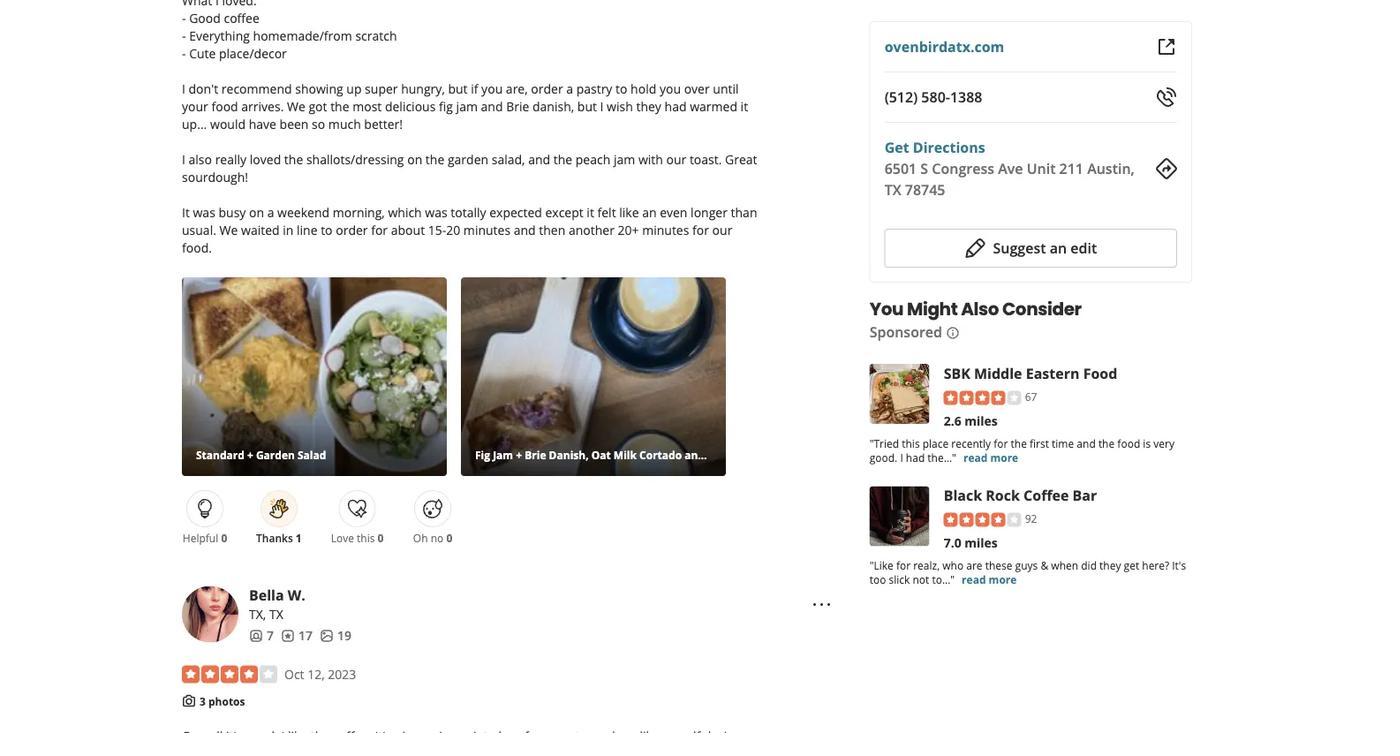 Task type: vqa. For each thing, say whether or not it's contained in the screenshot.
General Contractors button to the top
no



Task type: locate. For each thing, give the bounding box(es) containing it.
2 horizontal spatial (0 reactions) element
[[446, 531, 452, 545]]

0 horizontal spatial they
[[636, 98, 662, 114]]

0 horizontal spatial (0 reactions) element
[[221, 531, 227, 545]]

0 vertical spatial but
[[448, 80, 468, 97]]

0 right helpful
[[221, 531, 227, 545]]

0 horizontal spatial tx
[[269, 606, 283, 623]]

(0 reactions) element right the love
[[378, 531, 384, 545]]

the left peach
[[554, 151, 573, 167]]

had down over
[[665, 98, 687, 114]]

1 vertical spatial more
[[989, 572, 1017, 587]]

but down pastry
[[578, 98, 597, 114]]

1 - from the top
[[182, 9, 186, 26]]

1 vertical spatial jam
[[614, 151, 635, 167]]

1 horizontal spatial jam
[[614, 151, 635, 167]]

0 vertical spatial to
[[616, 80, 628, 97]]

food
[[212, 98, 238, 114], [1118, 436, 1141, 451]]

24 external link v2 image
[[1156, 36, 1177, 57]]

(0 reactions) element for helpful 0
[[221, 531, 227, 545]]

most
[[353, 98, 382, 114]]

time
[[1052, 436, 1074, 451]]

friends element
[[249, 627, 274, 644]]

0 right the love
[[378, 531, 384, 545]]

0 vertical spatial an
[[642, 204, 657, 220]]

0 vertical spatial this
[[902, 436, 920, 451]]

scratch
[[355, 27, 397, 44]]

1 horizontal spatial it
[[741, 98, 748, 114]]

with
[[639, 151, 663, 167]]

0 vertical spatial our
[[666, 151, 687, 167]]

0 vertical spatial food
[[212, 98, 238, 114]]

more right are on the bottom
[[989, 572, 1017, 587]]

to up wish
[[616, 80, 628, 97]]

0 vertical spatial had
[[665, 98, 687, 114]]

0 vertical spatial 4 star rating image
[[944, 391, 1022, 405]]

and right salad,
[[528, 151, 550, 167]]

24 phone v2 image
[[1156, 87, 1177, 108]]

coffee
[[1024, 486, 1069, 505]]

4 star rating image
[[944, 391, 1022, 405], [944, 513, 1022, 527], [182, 666, 277, 683]]

1 vertical spatial an
[[1050, 238, 1067, 257]]

2 0 from the left
[[378, 531, 384, 545]]

1 miles from the top
[[965, 412, 998, 429]]

was right it
[[193, 204, 215, 220]]

1 vertical spatial read more link
[[962, 572, 1017, 587]]

a inside i don't recommend showing up super hungry, but if you are, order a pastry to hold you over until your food arrives. we got the most delicious fig jam and brie danish, but i wish they had warmed it up... would have been so much better!
[[566, 80, 573, 97]]

they left get
[[1100, 558, 1121, 573]]

this left place
[[902, 436, 920, 451]]

we inside it was busy on a weekend morning, which was totally expected except it felt like an even longer than usual. we waited in line to order for about 15-20 minutes and then another 20+ minutes for our food.
[[220, 221, 238, 238]]

our inside "i also really loved the shallots/dressing on the garden salad, and the peach jam with our toast. great sourdough!"
[[666, 151, 687, 167]]

for down longer
[[693, 221, 709, 238]]

read for sbk
[[964, 450, 988, 465]]

0 horizontal spatial a
[[267, 204, 274, 220]]

to inside i don't recommend showing up super hungry, but if you are, order a pastry to hold you over until your food arrives. we got the most delicious fig jam and brie danish, but i wish they had warmed it up... would have been so much better!
[[616, 80, 628, 97]]

20
[[446, 221, 460, 238]]

jam left the with
[[614, 151, 635, 167]]

2 horizontal spatial 0
[[446, 531, 452, 545]]

a up waited
[[267, 204, 274, 220]]

you
[[482, 80, 503, 97], [660, 80, 681, 97]]

0 vertical spatial it
[[741, 98, 748, 114]]

1 vertical spatial to
[[321, 221, 333, 238]]

0 horizontal spatial had
[[665, 98, 687, 114]]

have
[[249, 115, 276, 132]]

1 vertical spatial we
[[220, 221, 238, 238]]

1 horizontal spatial you
[[660, 80, 681, 97]]

weekend
[[277, 204, 330, 220]]

1 vertical spatial our
[[712, 221, 733, 238]]

0 horizontal spatial to
[[321, 221, 333, 238]]

7.0 miles
[[944, 534, 998, 551]]

photos
[[208, 694, 245, 708]]

but
[[448, 80, 468, 97], [578, 98, 597, 114]]

our inside it was busy on a weekend morning, which was totally expected except it felt like an even longer than usual. we waited in line to order for about 15-20 minutes and then another 20+ minutes for our food.
[[712, 221, 733, 238]]

bella
[[249, 585, 284, 604]]

read right to…"
[[962, 572, 986, 587]]

order down 'morning,'
[[336, 221, 368, 238]]

4 star rating image for rock
[[944, 513, 1022, 527]]

4 star rating image up 'photos'
[[182, 666, 277, 683]]

this
[[902, 436, 920, 451], [357, 531, 375, 545]]

this right the love
[[357, 531, 375, 545]]

a
[[566, 80, 573, 97], [267, 204, 274, 220]]

1 vertical spatial -
[[182, 27, 186, 44]]

jam inside i don't recommend showing up super hungry, but if you are, order a pastry to hold you over until your food arrives. we got the most delicious fig jam and brie danish, but i wish they had warmed it up... would have been so much better!
[[456, 98, 478, 114]]

much
[[328, 115, 361, 132]]

suggest an edit
[[993, 238, 1097, 257]]

very
[[1154, 436, 1175, 451]]

- good coffee - everything homemade/from scratch - cute place/decor
[[182, 9, 397, 61]]

- left cute
[[182, 45, 186, 61]]

tx,
[[249, 606, 266, 623]]

our down longer
[[712, 221, 733, 238]]

(0 reactions) element for love this 0
[[378, 531, 384, 545]]

minutes down even
[[642, 221, 689, 238]]

who
[[943, 558, 964, 573]]

0 vertical spatial order
[[531, 80, 563, 97]]

suggest
[[993, 238, 1046, 257]]

1 vertical spatial it
[[587, 204, 594, 220]]

an left edit
[[1050, 238, 1067, 257]]

tx down 6501
[[885, 180, 902, 199]]

for
[[371, 221, 388, 238], [693, 221, 709, 238], [994, 436, 1008, 451], [896, 558, 911, 573]]

0 vertical spatial read
[[964, 450, 988, 465]]

0 vertical spatial more
[[991, 450, 1019, 465]]

it's
[[1172, 558, 1187, 573]]

s
[[921, 159, 929, 178]]

6501
[[885, 159, 917, 178]]

and inside it was busy on a weekend morning, which was totally expected except it felt like an even longer than usual. we waited in line to order for about 15-20 minutes and then another 20+ minutes for our food.
[[514, 221, 536, 238]]

order
[[531, 80, 563, 97], [336, 221, 368, 238]]

wish
[[607, 98, 633, 114]]

minutes down the totally
[[464, 221, 511, 238]]

austin,
[[1087, 159, 1135, 178]]

we down busy at the left of the page
[[220, 221, 238, 238]]

we up been
[[287, 98, 305, 114]]

on
[[407, 151, 422, 167], [249, 204, 264, 220]]

1 vertical spatial on
[[249, 204, 264, 220]]

2 vertical spatial 4 star rating image
[[182, 666, 277, 683]]

peach
[[576, 151, 611, 167]]

food up would
[[212, 98, 238, 114]]

pastry
[[577, 80, 613, 97]]

and inside "tried this place recently for the first time and the food is very good. i had the…"
[[1077, 436, 1096, 451]]

1 horizontal spatial order
[[531, 80, 563, 97]]

reviews element
[[281, 627, 313, 644]]

menu image
[[811, 594, 833, 615]]

you left over
[[660, 80, 681, 97]]

i left wish
[[600, 98, 604, 114]]

17
[[299, 627, 313, 644]]

0 horizontal spatial you
[[482, 80, 503, 97]]

miles up are on the bottom
[[965, 534, 998, 551]]

had
[[665, 98, 687, 114], [906, 450, 925, 465]]

helpful 0
[[183, 531, 227, 545]]

0 vertical spatial they
[[636, 98, 662, 114]]

more up rock
[[991, 450, 1019, 465]]

2 was from the left
[[425, 204, 448, 220]]

3 0 from the left
[[446, 531, 452, 545]]

1 vertical spatial 4 star rating image
[[944, 513, 1022, 527]]

read more for middle
[[964, 450, 1019, 465]]

4 star rating image for middle
[[944, 391, 1022, 405]]

4 star rating image up 7.0 miles
[[944, 513, 1022, 527]]

longer
[[691, 204, 728, 220]]

rock
[[986, 486, 1020, 505]]

and down the expected
[[514, 221, 536, 238]]

2 (0 reactions) element from the left
[[378, 531, 384, 545]]

1 horizontal spatial 0
[[378, 531, 384, 545]]

0 vertical spatial a
[[566, 80, 573, 97]]

no
[[431, 531, 444, 545]]

1 vertical spatial a
[[267, 204, 274, 220]]

really
[[215, 151, 247, 167]]

an right like
[[642, 204, 657, 220]]

16 photos v2 image
[[320, 629, 334, 643]]

for right "like
[[896, 558, 911, 573]]

unit
[[1027, 159, 1056, 178]]

0 horizontal spatial our
[[666, 151, 687, 167]]

the up much
[[330, 98, 349, 114]]

(1 reaction) element
[[296, 531, 302, 545]]

0 horizontal spatial but
[[448, 80, 468, 97]]

1 horizontal spatial minutes
[[642, 221, 689, 238]]

w.
[[288, 585, 305, 604]]

0 vertical spatial read more
[[964, 450, 1019, 465]]

0 horizontal spatial this
[[357, 531, 375, 545]]

1 horizontal spatial this
[[902, 436, 920, 451]]

1 vertical spatial they
[[1100, 558, 1121, 573]]

oh
[[413, 531, 428, 545]]

1 horizontal spatial food
[[1118, 436, 1141, 451]]

i left "also"
[[182, 151, 185, 167]]

minutes
[[464, 221, 511, 238], [642, 221, 689, 238]]

0 vertical spatial tx
[[885, 180, 902, 199]]

for right recently on the bottom of page
[[994, 436, 1008, 451]]

1 horizontal spatial on
[[407, 151, 422, 167]]

it right 'warmed'
[[741, 98, 748, 114]]

order up the danish, at the left of page
[[531, 80, 563, 97]]

1 (0 reactions) element from the left
[[221, 531, 227, 545]]

they down hold
[[636, 98, 662, 114]]

i right good.
[[900, 450, 903, 465]]

read right the the…" at right
[[964, 450, 988, 465]]

arrives.
[[241, 98, 284, 114]]

1 horizontal spatial tx
[[885, 180, 902, 199]]

1 horizontal spatial had
[[906, 450, 925, 465]]

love this 0
[[331, 531, 384, 545]]

0 horizontal spatial 0
[[221, 531, 227, 545]]

congress
[[932, 159, 995, 178]]

0 for oh no
[[446, 531, 452, 545]]

our
[[666, 151, 687, 167], [712, 221, 733, 238]]

(0 reactions) element right helpful
[[221, 531, 227, 545]]

(0 reactions) element
[[221, 531, 227, 545], [378, 531, 384, 545], [446, 531, 452, 545]]

0 horizontal spatial we
[[220, 221, 238, 238]]

1 horizontal spatial our
[[712, 221, 733, 238]]

- left 'everything' in the top left of the page
[[182, 27, 186, 44]]

tx
[[885, 180, 902, 199], [269, 606, 283, 623]]

0 vertical spatial -
[[182, 9, 186, 26]]

loved
[[250, 151, 281, 167]]

might
[[907, 297, 958, 322]]

first
[[1030, 436, 1049, 451]]

this for "tried
[[902, 436, 920, 451]]

sbk middle eastern food image
[[870, 364, 930, 424]]

line
[[297, 221, 318, 238]]

usual.
[[182, 221, 216, 238]]

suggest an edit button
[[885, 229, 1177, 268]]

1 minutes from the left
[[464, 221, 511, 238]]

then
[[539, 221, 566, 238]]

2 vertical spatial -
[[182, 45, 186, 61]]

0 horizontal spatial was
[[193, 204, 215, 220]]

2.6 miles
[[944, 412, 998, 429]]

had inside i don't recommend showing up super hungry, but if you are, order a pastry to hold you over until your food arrives. we got the most delicious fig jam and brie danish, but i wish they had warmed it up... would have been so much better!
[[665, 98, 687, 114]]

food left is
[[1118, 436, 1141, 451]]

miles up recently on the bottom of page
[[965, 412, 998, 429]]

0 horizontal spatial jam
[[456, 98, 478, 114]]

2 miles from the top
[[965, 534, 998, 551]]

0 vertical spatial read more link
[[964, 450, 1019, 465]]

0 horizontal spatial it
[[587, 204, 594, 220]]

more for middle
[[991, 450, 1019, 465]]

1 horizontal spatial but
[[578, 98, 597, 114]]

tx inside the get directions 6501 s congress ave unit 211 austin, tx 78745
[[885, 180, 902, 199]]

if
[[471, 80, 478, 97]]

this inside "tried this place recently for the first time and the food is very good. i had the…"
[[902, 436, 920, 451]]

1 vertical spatial miles
[[965, 534, 998, 551]]

black rock coffee bar image
[[870, 486, 930, 546]]

2 - from the top
[[182, 27, 186, 44]]

1 horizontal spatial they
[[1100, 558, 1121, 573]]

1 vertical spatial had
[[906, 450, 925, 465]]

to inside it was busy on a weekend morning, which was totally expected except it felt like an even longer than usual. we waited in line to order for about 15-20 minutes and then another 20+ minutes for our food.
[[321, 221, 333, 238]]

food inside "tried this place recently for the first time and the food is very good. i had the…"
[[1118, 436, 1141, 451]]

1 horizontal spatial to
[[616, 80, 628, 97]]

get directions link
[[885, 138, 986, 157]]

they inside i don't recommend showing up super hungry, but if you are, order a pastry to hold you over until your food arrives. we got the most delicious fig jam and brie danish, but i wish they had warmed it up... would have been so much better!
[[636, 98, 662, 114]]

tx right tx,
[[269, 606, 283, 623]]

0 for love this
[[378, 531, 384, 545]]

1 vertical spatial this
[[357, 531, 375, 545]]

1 vertical spatial order
[[336, 221, 368, 238]]

1 horizontal spatial was
[[425, 204, 448, 220]]

except
[[545, 204, 584, 220]]

1 horizontal spatial we
[[287, 98, 305, 114]]

food inside i don't recommend showing up super hungry, but if you are, order a pastry to hold you over until your food arrives. we got the most delicious fig jam and brie danish, but i wish they had warmed it up... would have been so much better!
[[212, 98, 238, 114]]

was up 15-
[[425, 204, 448, 220]]

photo of bella w. image
[[182, 586, 238, 643]]

to right the 'line'
[[321, 221, 333, 238]]

0 vertical spatial miles
[[965, 412, 998, 429]]

jam down if
[[456, 98, 478, 114]]

0 horizontal spatial minutes
[[464, 221, 511, 238]]

1 horizontal spatial an
[[1050, 238, 1067, 257]]

a up the danish, at the left of page
[[566, 80, 573, 97]]

4 star rating image up 2.6 miles
[[944, 391, 1022, 405]]

- left good
[[182, 9, 186, 26]]

16 camera v2 image
[[182, 694, 196, 708]]

our right the with
[[666, 151, 687, 167]]

miles for middle
[[965, 412, 998, 429]]

0 vertical spatial we
[[287, 98, 305, 114]]

great
[[725, 151, 757, 167]]

don't
[[189, 80, 218, 97]]

i inside "i also really loved the shallots/dressing on the garden salad, and the peach jam with our toast. great sourdough!"
[[182, 151, 185, 167]]

for inside the "like for realz, who are these guys & when did they get here? it's too slick not to…"
[[896, 558, 911, 573]]

it left felt
[[587, 204, 594, 220]]

realz,
[[914, 558, 940, 573]]

1 you from the left
[[482, 80, 503, 97]]

0 right no
[[446, 531, 452, 545]]

2 you from the left
[[660, 80, 681, 97]]

they inside the "like for realz, who are these guys & when did they get here? it's too slick not to…"
[[1100, 558, 1121, 573]]

read
[[964, 450, 988, 465], [962, 572, 986, 587]]

1 vertical spatial food
[[1118, 436, 1141, 451]]

you right if
[[482, 80, 503, 97]]

shallots/dressing
[[306, 151, 404, 167]]

had left the the…" at right
[[906, 450, 925, 465]]

(0 reactions) element right no
[[446, 531, 452, 545]]

on up waited
[[249, 204, 264, 220]]

1388
[[950, 87, 983, 106]]

0 horizontal spatial order
[[336, 221, 368, 238]]

1 vertical spatial read more
[[962, 572, 1017, 587]]

1 horizontal spatial a
[[566, 80, 573, 97]]

0 horizontal spatial food
[[212, 98, 238, 114]]

3 (0 reactions) element from the left
[[446, 531, 452, 545]]

0 vertical spatial jam
[[456, 98, 478, 114]]

0 horizontal spatial on
[[249, 204, 264, 220]]

1 vertical spatial read
[[962, 572, 986, 587]]

but left if
[[448, 80, 468, 97]]

1
[[296, 531, 302, 545]]

1 vertical spatial tx
[[269, 606, 283, 623]]

and left brie
[[481, 98, 503, 114]]

too
[[870, 572, 886, 587]]

more
[[991, 450, 1019, 465], [989, 572, 1017, 587]]

and right "time"
[[1077, 436, 1096, 451]]

been
[[280, 115, 309, 132]]

showing
[[295, 80, 343, 97]]

1 was from the left
[[193, 204, 215, 220]]

1 horizontal spatial (0 reactions) element
[[378, 531, 384, 545]]

0 horizontal spatial an
[[642, 204, 657, 220]]

0 vertical spatial on
[[407, 151, 422, 167]]

ovenbirdatx.com link
[[885, 37, 1005, 56]]

on down delicious
[[407, 151, 422, 167]]



Task type: describe. For each thing, give the bounding box(es) containing it.
"tried
[[870, 436, 899, 451]]

16 review v2 image
[[281, 629, 295, 643]]

19
[[337, 627, 352, 644]]

24 pencil v2 image
[[965, 238, 986, 259]]

16 friends v2 image
[[249, 629, 263, 643]]

i don't recommend showing up super hungry, but if you are, order a pastry to hold you over until your food arrives. we got the most delicious fig jam and brie danish, but i wish they had warmed it up... would have been so much better!
[[182, 80, 748, 132]]

211
[[1060, 159, 1084, 178]]

this for love
[[357, 531, 375, 545]]

92
[[1025, 511, 1037, 526]]

directions
[[913, 138, 986, 157]]

the inside i don't recommend showing up super hungry, but if you are, order a pastry to hold you over until your food arrives. we got the most delicious fig jam and brie danish, but i wish they had warmed it up... would have been so much better!
[[330, 98, 349, 114]]

order inside it was busy on a weekend morning, which was totally expected except it felt like an even longer than usual. we waited in line to order for about 15-20 minutes and then another 20+ minutes for our food.
[[336, 221, 368, 238]]

thanks 1
[[256, 531, 302, 545]]

3 - from the top
[[182, 45, 186, 61]]

read more link for middle
[[964, 450, 1019, 465]]

(0 reactions) element for oh no 0
[[446, 531, 452, 545]]

your
[[182, 98, 208, 114]]

when
[[1051, 558, 1079, 573]]

"like for realz, who are these guys & when did they get here? it's too slick not to…"
[[870, 558, 1187, 587]]

67
[[1025, 389, 1037, 404]]

on inside "i also really loved the shallots/dressing on the garden salad, and the peach jam with our toast. great sourdough!"
[[407, 151, 422, 167]]

i inside "tried this place recently for the first time and the food is very good. i had the…"
[[900, 450, 903, 465]]

black rock coffee bar link
[[944, 486, 1097, 505]]

middle
[[974, 363, 1023, 382]]

coffee
[[224, 9, 260, 26]]

sbk
[[944, 363, 971, 382]]

which
[[388, 204, 422, 220]]

about
[[391, 221, 425, 238]]

ave
[[998, 159, 1023, 178]]

everything
[[189, 27, 250, 44]]

we inside i don't recommend showing up super hungry, but if you are, order a pastry to hold you over until your food arrives. we got the most delicious fig jam and brie danish, but i wish they had warmed it up... would have been so much better!
[[287, 98, 305, 114]]

2 minutes from the left
[[642, 221, 689, 238]]

get
[[1124, 558, 1140, 573]]

you might also consider
[[870, 297, 1082, 322]]

an inside it was busy on a weekend morning, which was totally expected except it felt like an even longer than usual. we waited in line to order for about 15-20 minutes and then another 20+ minutes for our food.
[[642, 204, 657, 220]]

for down 'morning,'
[[371, 221, 388, 238]]

toast.
[[690, 151, 722, 167]]

580-
[[922, 87, 950, 106]]

oct 12, 2023
[[284, 666, 356, 683]]

also
[[961, 297, 999, 322]]

the left first
[[1011, 436, 1027, 451]]

1 0 from the left
[[221, 531, 227, 545]]

the left garden
[[426, 151, 445, 167]]

recently
[[952, 436, 991, 451]]

16 info v2 image
[[946, 326, 960, 340]]

it
[[182, 204, 190, 220]]

tx inside bella w. tx, tx
[[269, 606, 283, 623]]

7.0
[[944, 534, 962, 551]]

a inside it was busy on a weekend morning, which was totally expected except it felt like an even longer than usual. we waited in line to order for about 15-20 minutes and then another 20+ minutes for our food.
[[267, 204, 274, 220]]

food
[[1084, 363, 1118, 382]]

here?
[[1142, 558, 1170, 573]]

totally
[[451, 204, 486, 220]]

"like
[[870, 558, 894, 573]]

an inside button
[[1050, 238, 1067, 257]]

order inside i don't recommend showing up super hungry, but if you are, order a pastry to hold you over until your food arrives. we got the most delicious fig jam and brie danish, but i wish they had warmed it up... would have been so much better!
[[531, 80, 563, 97]]

photos element
[[320, 627, 352, 644]]

good.
[[870, 450, 898, 465]]

brie
[[506, 98, 529, 114]]

oct
[[284, 666, 304, 683]]

15-
[[428, 221, 446, 238]]

3 photos link
[[200, 694, 245, 708]]

eastern
[[1026, 363, 1080, 382]]

cute
[[189, 45, 216, 61]]

it inside it was busy on a weekend morning, which was totally expected except it felt like an even longer than usual. we waited in line to order for about 15-20 minutes and then another 20+ minutes for our food.
[[587, 204, 594, 220]]

over
[[684, 80, 710, 97]]

you
[[870, 297, 904, 322]]

the…"
[[928, 450, 957, 465]]

miles for rock
[[965, 534, 998, 551]]

morning,
[[333, 204, 385, 220]]

sbk middle eastern food
[[944, 363, 1118, 382]]

up...
[[182, 115, 207, 132]]

had inside "tried this place recently for the first time and the food is very good. i had the…"
[[906, 450, 925, 465]]

another
[[569, 221, 615, 238]]

3 photos
[[200, 694, 245, 708]]

(512)
[[885, 87, 918, 106]]

hungry,
[[401, 80, 445, 97]]

consider
[[1003, 297, 1082, 322]]

thanks
[[256, 531, 293, 545]]

would
[[210, 115, 246, 132]]

good
[[189, 9, 221, 26]]

read more link for rock
[[962, 572, 1017, 587]]

(512) 580-1388
[[885, 87, 983, 106]]

delicious
[[385, 98, 436, 114]]

jam inside "i also really loved the shallots/dressing on the garden salad, and the peach jam with our toast. great sourdough!"
[[614, 151, 635, 167]]

salad,
[[492, 151, 525, 167]]

is
[[1143, 436, 1151, 451]]

the right loved
[[284, 151, 303, 167]]

waited
[[241, 221, 280, 238]]

on inside it was busy on a weekend morning, which was totally expected except it felt like an even longer than usual. we waited in line to order for about 15-20 minutes and then another 20+ minutes for our food.
[[249, 204, 264, 220]]

the left is
[[1099, 436, 1115, 451]]

garden
[[448, 151, 489, 167]]

sponsored
[[870, 322, 943, 341]]

and inside i don't recommend showing up super hungry, but if you are, order a pastry to hold you over until your food arrives. we got the most delicious fig jam and brie danish, but i wish they had warmed it up... would have been so much better!
[[481, 98, 503, 114]]

read more for rock
[[962, 572, 1017, 587]]

homemade/from
[[253, 27, 352, 44]]

sbk middle eastern food link
[[944, 363, 1118, 382]]

got
[[309, 98, 327, 114]]

super
[[365, 80, 398, 97]]

even
[[660, 204, 688, 220]]

black
[[944, 486, 982, 505]]

busy
[[219, 204, 246, 220]]

did
[[1081, 558, 1097, 573]]

bar
[[1073, 486, 1097, 505]]

read for black
[[962, 572, 986, 587]]

i left don't
[[182, 80, 185, 97]]

it was busy on a weekend morning, which was totally expected except it felt like an even longer than usual. we waited in line to order for about 15-20 minutes and then another 20+ minutes for our food.
[[182, 204, 757, 256]]

get
[[885, 138, 910, 157]]

and inside "i also really loved the shallots/dressing on the garden salad, and the peach jam with our toast. great sourdough!"
[[528, 151, 550, 167]]

than
[[731, 204, 757, 220]]

&
[[1041, 558, 1049, 573]]

2.6
[[944, 412, 962, 429]]

for inside "tried this place recently for the first time and the food is very good. i had the…"
[[994, 436, 1008, 451]]

edit
[[1071, 238, 1097, 257]]

these
[[986, 558, 1013, 573]]

love
[[331, 531, 354, 545]]

hold
[[631, 80, 657, 97]]

better!
[[364, 115, 403, 132]]

are
[[967, 558, 983, 573]]

more for rock
[[989, 572, 1017, 587]]

up
[[347, 80, 362, 97]]

not
[[913, 572, 930, 587]]

it inside i don't recommend showing up super hungry, but if you are, order a pastry to hold you over until your food arrives. we got the most delicious fig jam and brie danish, but i wish they had warmed it up... would have been so much better!
[[741, 98, 748, 114]]

24 directions v2 image
[[1156, 158, 1177, 179]]

1 vertical spatial but
[[578, 98, 597, 114]]



